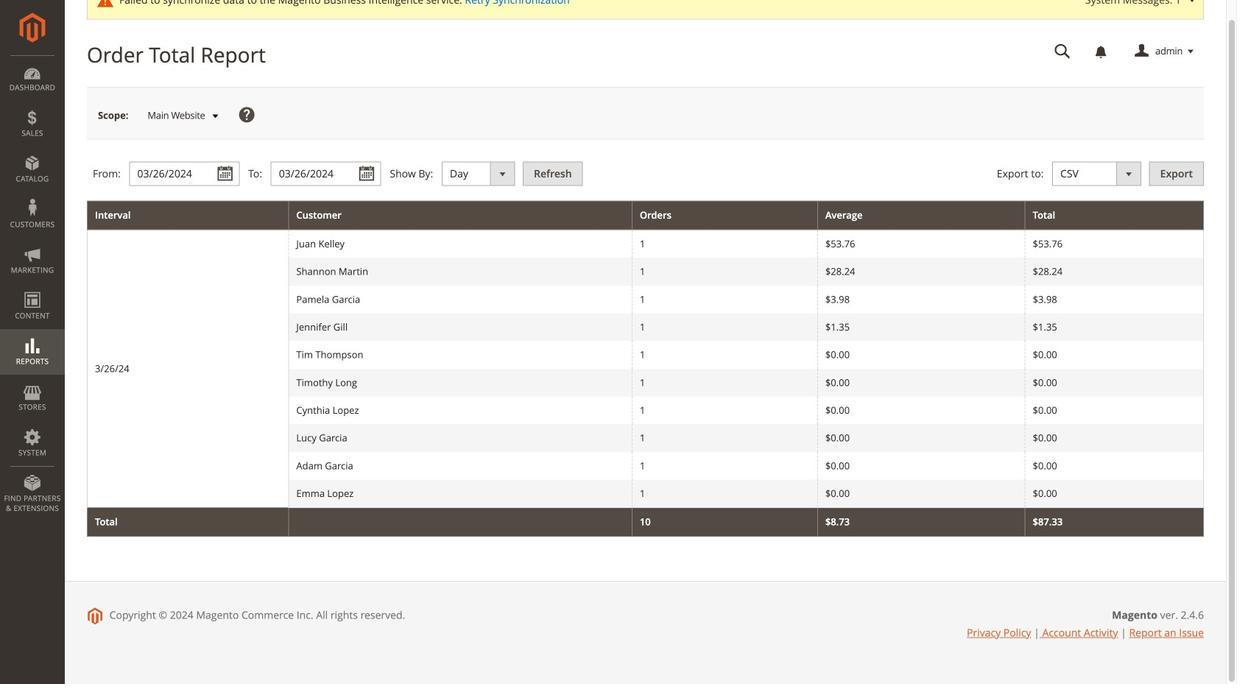 Task type: locate. For each thing, give the bounding box(es) containing it.
None text field
[[271, 162, 381, 186]]

menu bar
[[0, 55, 65, 521]]

None text field
[[1045, 39, 1081, 64], [129, 162, 240, 186], [1045, 39, 1081, 64], [129, 162, 240, 186]]



Task type: describe. For each thing, give the bounding box(es) containing it.
magento admin panel image
[[20, 13, 45, 43]]



